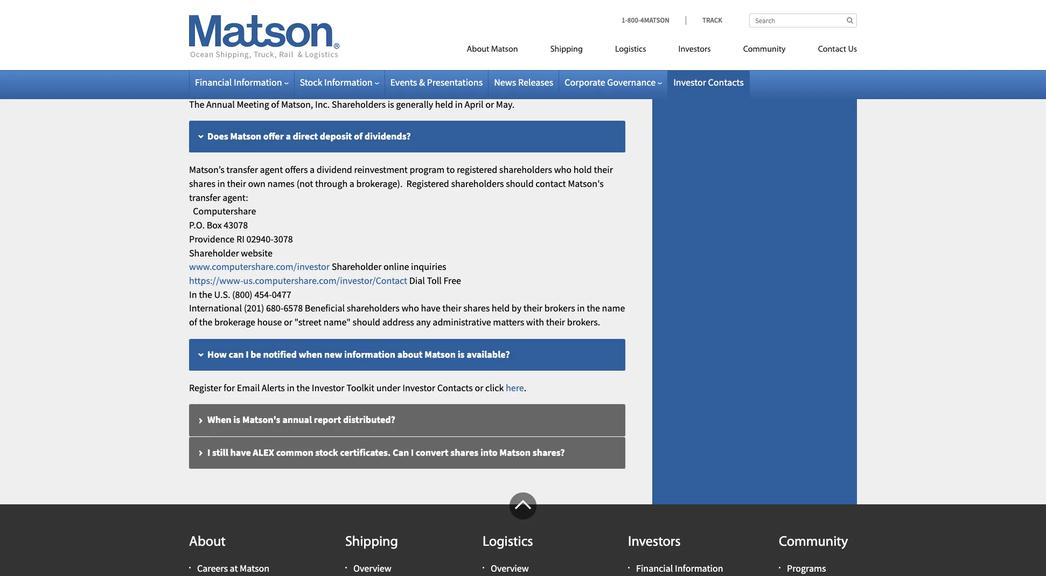 Task type: describe. For each thing, give the bounding box(es) containing it.
certificates.
[[340, 446, 391, 458]]

report
[[314, 414, 341, 426]]

offer
[[263, 130, 284, 142]]

1-800-4matson
[[622, 16, 670, 25]]

shareholders?
[[361, 64, 423, 77]]

can
[[393, 446, 409, 458]]

does matson offer a direct deposit of dividends? tab
[[189, 121, 626, 153]]

1 horizontal spatial i
[[246, 348, 249, 360]]

by inside in the u.s. (800) 454-0477 international (201) 680-6578  beneficial shareholders who have their shares held by their brokers in the name of the brokerage house or "street name" should address any administrative matters with their brokers.
[[512, 18, 522, 31]]

us
[[849, 45, 858, 54]]

name inside matson's transfer agent offers a dividend reinvestment program to registered shareholders who hold their shares in their own names (not through a brokerage).  registered shareholders should contact matson's transfer agent: computershare p.o. box 43078 providence ri 02940-3078 shareholder website www.computershare.com/investor shareholder online inquiries https://www-us.computershare.com/investor/contact dial toll free in the u.s. (800) 454-0477 international (201) 680-6578  beneficial shareholders who have their shares held by their brokers in the name of the brokerage house or "street name" should address any administrative matters with their brokers.
[[602, 302, 625, 314]]

matson's transfer agent offers a dividend reinvestment program to registered shareholders who hold their shares in their own names (not through a brokerage).  registered shareholders should contact matson's transfer agent: computershare p.o. box 43078 providence ri 02940-3078 shareholder website www.computershare.com/investor shareholder online inquiries https://www-us.computershare.com/investor/contact dial toll free in the u.s. (800) 454-0477 international (201) 680-6578  beneficial shareholders who have their shares held by their brokers in the name of the brokerage house or "street name" should address any administrative matters with their brokers.
[[189, 163, 625, 328]]

shares down matson's
[[189, 177, 216, 190]]

with inside in the u.s. (800) 454-0477 international (201) 680-6578  beneficial shareholders who have their shares held by their brokers in the name of the brokerage house or "street name" should address any administrative matters with their brokers.
[[526, 32, 544, 45]]

0 horizontal spatial i
[[208, 446, 210, 458]]

brokerage inside in the u.s. (800) 454-0477 international (201) 680-6578  beneficial shareholders who have their shares held by their brokers in the name of the brokerage house or "street name" should address any administrative matters with their brokers.
[[215, 32, 255, 45]]

1 horizontal spatial transfer
[[227, 163, 258, 176]]

for
[[224, 381, 235, 394]]

registered
[[407, 177, 449, 190]]

does
[[208, 130, 228, 142]]

name" inside matson's transfer agent offers a dividend reinvestment program to registered shareholders who hold their shares in their own names (not through a brokerage).  registered shareholders should contact matson's transfer agent: computershare p.o. box 43078 providence ri 02940-3078 shareholder website www.computershare.com/investor shareholder online inquiries https://www-us.computershare.com/investor/contact dial toll free in the u.s. (800) 454-0477 international (201) 680-6578  beneficial shareholders who have their shares held by their brokers in the name of the brokerage house or "street name" should address any administrative matters with their brokers.
[[324, 316, 351, 328]]

click
[[486, 381, 504, 394]]

community inside top menu navigation
[[744, 45, 786, 54]]

meeting inside 'tab panel'
[[237, 98, 269, 110]]

about matson link
[[451, 40, 534, 62]]

email
[[237, 381, 260, 394]]

careers at matson
[[197, 562, 270, 574]]

shareholders inside in the u.s. (800) 454-0477 international (201) 680-6578  beneficial shareholders who have their shares held by their brokers in the name of the brokerage house or "street name" should address any administrative matters with their brokers.
[[347, 18, 400, 31]]

april
[[465, 98, 484, 110]]

www.computershare.com/investor link
[[189, 260, 330, 273]]

1 vertical spatial shipping
[[345, 535, 398, 550]]

shareholders down registered on the left of the page
[[451, 177, 504, 190]]

2 horizontal spatial i
[[411, 446, 414, 458]]

when is matson's annual meeting of shareholders?
[[208, 64, 423, 77]]

(not
[[297, 177, 313, 190]]

how can i be notified when new information about matson is available? tab
[[189, 339, 626, 371]]

in inside in the u.s. (800) 454-0477 international (201) 680-6578  beneficial shareholders who have their shares held by their brokers in the name of the brokerage house or "street name" should address any administrative matters with their brokers.
[[577, 18, 585, 31]]

name inside in the u.s. (800) 454-0477 international (201) 680-6578  beneficial shareholders who have their shares held by their brokers in the name of the brokerage house or "street name" should address any administrative matters with their brokers.
[[602, 18, 625, 31]]

here
[[506, 381, 524, 394]]

about for about
[[189, 535, 226, 550]]

1 vertical spatial should
[[506, 177, 534, 190]]

does matson offer a direct deposit of dividends? tab panel
[[189, 163, 626, 329]]

information for 'stock information' link on the left of the page
[[324, 76, 373, 88]]

registered
[[457, 163, 498, 176]]

matson,
[[281, 98, 313, 110]]

who inside in the u.s. (800) 454-0477 international (201) 680-6578  beneficial shareholders who have their shares held by their brokers in the name of the brokerage house or "street name" should address any administrative matters with their brokers.
[[402, 18, 419, 31]]

have inside matson's transfer agent offers a dividend reinvestment program to registered shareholders who hold their shares in their own names (not through a brokerage).  registered shareholders should contact matson's transfer agent: computershare p.o. box 43078 providence ri 02940-3078 shareholder website www.computershare.com/investor shareholder online inquiries https://www-us.computershare.com/investor/contact dial toll free in the u.s. (800) 454-0477 international (201) 680-6578  beneficial shareholders who have their shares held by their brokers in the name of the brokerage house or "street name" should address any administrative matters with their brokers.
[[421, 302, 441, 314]]

0 vertical spatial contacts
[[709, 76, 744, 88]]

0 vertical spatial financial information link
[[195, 76, 289, 88]]

1 vertical spatial shareholder
[[332, 260, 382, 273]]

is inside how can i be notified when new information about matson is available? tab
[[458, 348, 465, 360]]

toolkit
[[347, 381, 375, 394]]

convert
[[416, 446, 449, 458]]

us.computershare.com/investor/contact
[[243, 274, 408, 287]]

in the u.s. (800) 454-0477 international (201) 680-6578  beneficial shareholders who have their shares held by their brokers in the name of the brokerage house or "street name" should address any administrative matters with their brokers.
[[189, 5, 625, 45]]

how do i change my mailing address, replace lost stock certificates, change the name on my stock certificate or transfer ownership? tab panel
[[189, 0, 626, 46]]

in inside matson's transfer agent offers a dividend reinvestment program to registered shareholders who hold their shares in their own names (not through a brokerage).  registered shareholders should contact matson's transfer agent: computershare p.o. box 43078 providence ri 02940-3078 shareholder website www.computershare.com/investor shareholder online inquiries https://www-us.computershare.com/investor/contact dial toll free in the u.s. (800) 454-0477 international (201) 680-6578  beneficial shareholders who have their shares held by their brokers in the name of the brokerage house or "street name" should address any administrative matters with their brokers.
[[189, 288, 197, 301]]

or inside in the u.s. (800) 454-0477 international (201) 680-6578  beneficial shareholders who have their shares held by their brokers in the name of the brokerage house or "street name" should address any administrative matters with their brokers.
[[284, 32, 293, 45]]

.
[[524, 381, 527, 394]]

about matson
[[467, 45, 518, 54]]

information for right the financial information link
[[675, 562, 724, 574]]

"street inside matson's transfer agent offers a dividend reinvestment program to registered shareholders who hold their shares in their own names (not through a brokerage).  registered shareholders should contact matson's transfer agent: computershare p.o. box 43078 providence ri 02940-3078 shareholder website www.computershare.com/investor shareholder online inquiries https://www-us.computershare.com/investor/contact dial toll free in the u.s. (800) 454-0477 international (201) 680-6578  beneficial shareholders who have their shares held by their brokers in the name of the brokerage house or "street name" should address any administrative matters with their brokers.
[[295, 316, 322, 328]]

hold
[[574, 163, 592, 176]]

or inside matson's transfer agent offers a dividend reinvestment program to registered shareholders who hold their shares in their own names (not through a brokerage).  registered shareholders should contact matson's transfer agent: computershare p.o. box 43078 providence ri 02940-3078 shareholder website www.computershare.com/investor shareholder online inquiries https://www-us.computershare.com/investor/contact dial toll free in the u.s. (800) 454-0477 international (201) 680-6578  beneficial shareholders who have their shares held by their brokers in the name of the brokerage house or "street name" should address any administrative matters with their brokers.
[[284, 316, 293, 328]]

footer containing about
[[0, 492, 1047, 576]]

providence
[[189, 233, 235, 245]]

of inside in the u.s. (800) 454-0477 international (201) 680-6578  beneficial shareholders who have their shares held by their brokers in the name of the brokerage house or "street name" should address any administrative matters with their brokers.
[[189, 32, 197, 45]]

when is matson's annual meeting of shareholders? tab
[[189, 55, 626, 88]]

offers
[[285, 163, 308, 176]]

deposit
[[320, 130, 352, 142]]

0 horizontal spatial shareholder
[[189, 247, 239, 259]]

corporate
[[565, 76, 606, 88]]

1 horizontal spatial a
[[310, 163, 315, 176]]

0477 inside matson's transfer agent offers a dividend reinvestment program to registered shareholders who hold their shares in their own names (not through a brokerage).  registered shareholders should contact matson's transfer agent: computershare p.o. box 43078 providence ri 02940-3078 shareholder website www.computershare.com/investor shareholder online inquiries https://www-us.computershare.com/investor/contact dial toll free in the u.s. (800) 454-0477 international (201) 680-6578  beneficial shareholders who have their shares held by their brokers in the name of the brokerage house or "street name" should address any administrative matters with their brokers.
[[272, 288, 291, 301]]

available?
[[467, 348, 510, 360]]

meeting inside tab
[[314, 64, 349, 77]]

inquiries
[[411, 260, 447, 273]]

overview link for logistics
[[491, 562, 529, 574]]

the annual meeting of matson, inc. shareholders is generally held in april or may.
[[189, 98, 515, 110]]

investors inside 'footer'
[[628, 535, 681, 550]]

computershare
[[193, 205, 256, 217]]

track
[[703, 16, 723, 25]]

the inside "how can i be notified when new information about matson is available?" tab panel
[[297, 381, 310, 394]]

with inside matson's transfer agent offers a dividend reinvestment program to registered shareholders who hold their shares in their own names (not through a brokerage).  registered shareholders should contact matson's transfer agent: computershare p.o. box 43078 providence ri 02940-3078 shareholder website www.computershare.com/investor shareholder online inquiries https://www-us.computershare.com/investor/contact dial toll free in the u.s. (800) 454-0477 international (201) 680-6578  beneficial shareholders who have their shares held by their brokers in the name of the brokerage house or "street name" should address any administrative matters with their brokers.
[[526, 316, 544, 328]]

matson's
[[189, 163, 225, 176]]

2 vertical spatial should
[[353, 316, 381, 328]]

programs
[[787, 562, 827, 574]]

can
[[229, 348, 244, 360]]

dividend
[[317, 163, 352, 176]]

alex
[[253, 446, 274, 458]]

events
[[390, 76, 417, 88]]

6578 inside matson's transfer agent offers a dividend reinvestment program to registered shareholders who hold their shares in their own names (not through a brokerage).  registered shareholders should contact matson's transfer agent: computershare p.o. box 43078 providence ri 02940-3078 shareholder website www.computershare.com/investor shareholder online inquiries https://www-us.computershare.com/investor/contact dial toll free in the u.s. (800) 454-0477 international (201) 680-6578  beneficial shareholders who have their shares held by their brokers in the name of the brokerage house or "street name" should address any administrative matters with their brokers.
[[284, 302, 303, 314]]

address inside in the u.s. (800) 454-0477 international (201) 680-6578  beneficial shareholders who have their shares held by their brokers in the name of the brokerage house or "street name" should address any administrative matters with their brokers.
[[382, 32, 414, 45]]

overview for logistics
[[491, 562, 529, 574]]

track link
[[686, 16, 723, 25]]

investor contacts
[[674, 76, 744, 88]]

matson image
[[189, 15, 340, 59]]

1-800-4matson link
[[622, 16, 686, 25]]

matson inside top menu navigation
[[491, 45, 518, 54]]

common
[[276, 446, 314, 458]]

1 vertical spatial community
[[779, 535, 849, 550]]

top menu navigation
[[419, 40, 858, 62]]

is inside when is matson's annual report distributed? tab
[[233, 414, 240, 426]]

information
[[344, 348, 396, 360]]

inc.
[[315, 98, 330, 110]]

1 horizontal spatial financial information link
[[637, 562, 724, 574]]

news releases
[[494, 76, 554, 88]]

events & presentations
[[390, 76, 483, 88]]

programs link
[[787, 562, 827, 574]]

notified
[[263, 348, 297, 360]]

matson right about
[[425, 348, 456, 360]]

contact us link
[[802, 40, 858, 62]]

annual inside 'tab panel'
[[206, 98, 235, 110]]

0 horizontal spatial financial
[[195, 76, 232, 88]]

events & presentations link
[[390, 76, 483, 88]]

register
[[189, 381, 222, 394]]

shares inside tab
[[451, 446, 479, 458]]

https://www-us.computershare.com/investor/contact link
[[189, 274, 408, 287]]

new
[[324, 348, 342, 360]]

at
[[230, 562, 238, 574]]

800-
[[628, 16, 641, 25]]

0 horizontal spatial investor
[[312, 381, 345, 394]]

here link
[[506, 381, 524, 394]]

or inside when is matson's annual meeting of shareholders? 'tab panel'
[[486, 98, 494, 110]]

distributed?
[[343, 414, 396, 426]]

when for when is matson's annual meeting of shareholders?
[[208, 64, 232, 77]]

a inside does matson offer a direct deposit of dividends? tab
[[286, 130, 291, 142]]

be
[[251, 348, 261, 360]]

matson right the at
[[240, 562, 270, 574]]

should inside in the u.s. (800) 454-0477 international (201) 680-6578  beneficial shareholders who have their shares held by their brokers in the name of the brokerage house or "street name" should address any administrative matters with their brokers.
[[353, 32, 381, 45]]

matson right into
[[500, 446, 531, 458]]

held inside when is matson's annual meeting of shareholders? 'tab panel'
[[435, 98, 453, 110]]

back to top image
[[510, 492, 537, 519]]

matters inside matson's transfer agent offers a dividend reinvestment program to registered shareholders who hold their shares in their own names (not through a brokerage).  registered shareholders should contact matson's transfer agent: computershare p.o. box 43078 providence ri 02940-3078 shareholder website www.computershare.com/investor shareholder online inquiries https://www-us.computershare.com/investor/contact dial toll free in the u.s. (800) 454-0477 international (201) 680-6578  beneficial shareholders who have their shares held by their brokers in the name of the brokerage house or "street name" should address any administrative matters with their brokers.
[[493, 316, 525, 328]]

beneficial inside in the u.s. (800) 454-0477 international (201) 680-6578  beneficial shareholders who have their shares held by their brokers in the name of the brokerage house or "street name" should address any administrative matters with their brokers.
[[305, 18, 345, 31]]

program
[[410, 163, 445, 176]]

i still have alex common stock certificates.  can i convert shares into matson shares? tab
[[189, 437, 626, 469]]

ri
[[237, 233, 245, 245]]

any inside in the u.s. (800) 454-0477 international (201) 680-6578  beneficial shareholders who have their shares held by their brokers in the name of the brokerage house or "street name" should address any administrative matters with their brokers.
[[416, 32, 431, 45]]

names
[[268, 177, 295, 190]]

beneficial inside matson's transfer agent offers a dividend reinvestment program to registered shareholders who hold their shares in their own names (not through a brokerage).  registered shareholders should contact matson's transfer agent: computershare p.o. box 43078 providence ri 02940-3078 shareholder website www.computershare.com/investor shareholder online inquiries https://www-us.computershare.com/investor/contact dial toll free in the u.s. (800) 454-0477 international (201) 680-6578  beneficial shareholders who have their shares held by their brokers in the name of the brokerage house or "street name" should address any administrative matters with their brokers.
[[305, 302, 345, 314]]

financial information for topmost the financial information link
[[195, 76, 282, 88]]

investors link
[[663, 40, 727, 62]]

2 vertical spatial a
[[350, 177, 355, 190]]

logistics inside top menu navigation
[[615, 45, 647, 54]]

when for when is matson's annual report distributed?
[[208, 414, 232, 426]]

u.s. inside in the u.s. (800) 454-0477 international (201) 680-6578  beneficial shareholders who have their shares held by their brokers in the name of the brokerage house or "street name" should address any administrative matters with their brokers.
[[214, 5, 230, 17]]

is inside when is matson's annual meeting of shareholders? 'tab panel'
[[388, 98, 394, 110]]

stock
[[315, 446, 338, 458]]

website
[[241, 247, 273, 259]]

about
[[398, 348, 423, 360]]

to
[[447, 163, 455, 176]]

have inside i still have alex common stock certificates.  can i convert shares into matson shares? tab
[[230, 446, 251, 458]]

6578 inside in the u.s. (800) 454-0477 international (201) 680-6578  beneficial shareholders who have their shares held by their brokers in the name of the brokerage house or "street name" should address any administrative matters with their brokers.
[[284, 18, 303, 31]]

stock information link
[[300, 76, 379, 88]]



Task type: locate. For each thing, give the bounding box(es) containing it.
is down for
[[233, 414, 240, 426]]

the
[[189, 98, 204, 110]]

2 horizontal spatial a
[[350, 177, 355, 190]]

1 horizontal spatial overview
[[491, 562, 529, 574]]

1 beneficial from the top
[[305, 18, 345, 31]]

"street up when
[[295, 316, 322, 328]]

2 overview link from the left
[[491, 562, 529, 574]]

i left be
[[246, 348, 249, 360]]

2 house from the top
[[257, 316, 282, 328]]

0 vertical spatial when
[[208, 64, 232, 77]]

1 administrative from the top
[[433, 32, 491, 45]]

address inside matson's transfer agent offers a dividend reinvestment program to registered shareholders who hold their shares in their own names (not through a brokerage).  registered shareholders should contact matson's transfer agent: computershare p.o. box 43078 providence ri 02940-3078 shareholder website www.computershare.com/investor shareholder online inquiries https://www-us.computershare.com/investor/contact dial toll free in the u.s. (800) 454-0477 international (201) 680-6578  beneficial shareholders who have their shares held by their brokers in the name of the brokerage house or "street name" should address any administrative matters with their brokers.
[[382, 316, 414, 328]]

brokers
[[545, 18, 575, 31], [545, 302, 575, 314]]

1 horizontal spatial information
[[324, 76, 373, 88]]

name" up when is matson's annual meeting of shareholders?
[[324, 32, 351, 45]]

overview for shipping
[[354, 562, 392, 574]]

1 vertical spatial in
[[189, 288, 197, 301]]

administrative inside matson's transfer agent offers a dividend reinvestment program to registered shareholders who hold their shares in their own names (not through a brokerage).  registered shareholders should contact matson's transfer agent: computershare p.o. box 43078 providence ri 02940-3078 shareholder website www.computershare.com/investor shareholder online inquiries https://www-us.computershare.com/investor/contact dial toll free in the u.s. (800) 454-0477 international (201) 680-6578  beneficial shareholders who have their shares held by their brokers in the name of the brokerage house or "street name" should address any administrative matters with their brokers.
[[433, 316, 491, 328]]

1 vertical spatial logistics
[[483, 535, 533, 550]]

1 vertical spatial (800)
[[232, 288, 253, 301]]

contacts inside "how can i be notified when new information about matson is available?" tab panel
[[437, 381, 473, 394]]

0 horizontal spatial logistics
[[483, 535, 533, 550]]

matson's for when is matson's annual report distributed?
[[242, 414, 281, 426]]

shareholders
[[347, 18, 400, 31], [500, 163, 552, 176], [451, 177, 504, 190], [347, 302, 400, 314]]

logistics down 800-
[[615, 45, 647, 54]]

news
[[494, 76, 517, 88]]

2 vertical spatial held
[[492, 302, 510, 314]]

i
[[246, 348, 249, 360], [208, 446, 210, 458], [411, 446, 414, 458]]

0 vertical spatial should
[[353, 32, 381, 45]]

have right still
[[230, 446, 251, 458]]

1 name from the top
[[602, 18, 625, 31]]

1 horizontal spatial shipping
[[551, 45, 583, 54]]

corporate governance link
[[565, 76, 662, 88]]

shareholders up contact
[[500, 163, 552, 176]]

investors inside the investors link
[[679, 45, 711, 54]]

when is matson's annual report distributed? tab
[[189, 404, 626, 437]]

1 vertical spatial a
[[310, 163, 315, 176]]

1 horizontal spatial shareholder
[[332, 260, 382, 273]]

house
[[257, 32, 282, 45], [257, 316, 282, 328]]

investor down the investors link
[[674, 76, 707, 88]]

(201)
[[244, 18, 264, 31], [244, 302, 264, 314]]

when is matson's annual meeting of shareholders? tab panel
[[189, 97, 626, 111]]

0 horizontal spatial meeting
[[237, 98, 269, 110]]

overview link
[[354, 562, 392, 574], [491, 562, 529, 574]]

1 vertical spatial brokerage
[[215, 316, 255, 328]]

annual inside tab
[[282, 64, 313, 77]]

name" inside in the u.s. (800) 454-0477 international (201) 680-6578  beneficial shareholders who have their shares held by their brokers in the name of the brokerage house or "street name" should address any administrative matters with their brokers.
[[324, 32, 351, 45]]

or up when is matson's annual meeting of shareholders?
[[284, 32, 293, 45]]

1 "street from the top
[[295, 32, 322, 45]]

1 vertical spatial financial information link
[[637, 562, 724, 574]]

1 vertical spatial with
[[526, 316, 544, 328]]

shipping inside top menu navigation
[[551, 45, 583, 54]]

1 with from the top
[[526, 32, 544, 45]]

financial information for right the financial information link
[[637, 562, 724, 574]]

held inside in the u.s. (800) 454-0477 international (201) 680-6578  beneficial shareholders who have their shares held by their brokers in the name of the brokerage house or "street name" should address any administrative matters with their brokers.
[[492, 18, 510, 31]]

shareholders up information
[[347, 302, 400, 314]]

1 international from the top
[[189, 18, 242, 31]]

2 u.s. from the top
[[214, 288, 230, 301]]

shares left into
[[451, 446, 479, 458]]

2 brokerage from the top
[[215, 316, 255, 328]]

1 vertical spatial by
[[512, 302, 522, 314]]

their
[[443, 18, 462, 31], [524, 18, 543, 31], [546, 32, 565, 45], [594, 163, 613, 176], [227, 177, 246, 190], [443, 302, 462, 314], [524, 302, 543, 314], [546, 316, 565, 328]]

(201) inside in the u.s. (800) 454-0477 international (201) 680-6578  beneficial shareholders who have their shares held by their brokers in the name of the brokerage house or "street name" should address any administrative matters with their brokers.
[[244, 18, 264, 31]]

by
[[512, 18, 522, 31], [512, 302, 522, 314]]

meeting
[[314, 64, 349, 77], [237, 98, 269, 110]]

680-
[[266, 18, 284, 31], [266, 302, 284, 314]]

any inside matson's transfer agent offers a dividend reinvestment program to registered shareholders who hold their shares in their own names (not through a brokerage).  registered shareholders should contact matson's transfer agent: computershare p.o. box 43078 providence ri 02940-3078 shareholder website www.computershare.com/investor shareholder online inquiries https://www-us.computershare.com/investor/contact dial toll free in the u.s. (800) 454-0477 international (201) 680-6578  beneficial shareholders who have their shares held by their brokers in the name of the brokerage house or "street name" should address any administrative matters with their brokers.
[[416, 316, 431, 328]]

meeting up offer
[[237, 98, 269, 110]]

is left available?
[[458, 348, 465, 360]]

2 horizontal spatial investor
[[674, 76, 707, 88]]

2 matters from the top
[[493, 316, 525, 328]]

held
[[492, 18, 510, 31], [435, 98, 453, 110], [492, 302, 510, 314]]

brokerage inside matson's transfer agent offers a dividend reinvestment program to registered shareholders who hold their shares in their own names (not through a brokerage).  registered shareholders should contact matson's transfer agent: computershare p.o. box 43078 providence ri 02940-3078 shareholder website www.computershare.com/investor shareholder online inquiries https://www-us.computershare.com/investor/contact dial toll free in the u.s. (800) 454-0477 international (201) 680-6578  beneficial shareholders who have their shares held by their brokers in the name of the brokerage house or "street name" should address any administrative matters with their brokers.
[[215, 316, 255, 328]]

international inside in the u.s. (800) 454-0477 international (201) 680-6578  beneficial shareholders who have their shares held by their brokers in the name of the brokerage house or "street name" should address any administrative matters with their brokers.
[[189, 18, 242, 31]]

1 vertical spatial brokers.
[[567, 316, 601, 328]]

0 vertical spatial community
[[744, 45, 786, 54]]

2 with from the top
[[526, 316, 544, 328]]

is down matson image
[[233, 64, 240, 77]]

1 vertical spatial brokers
[[545, 302, 575, 314]]

0 vertical spatial house
[[257, 32, 282, 45]]

administrative up available?
[[433, 316, 491, 328]]

should left contact
[[506, 177, 534, 190]]

1 0477 from the top
[[272, 5, 291, 17]]

1 vertical spatial who
[[554, 163, 572, 176]]

0477 inside in the u.s. (800) 454-0477 international (201) 680-6578  beneficial shareholders who have their shares held by their brokers in the name of the brokerage house or "street name" should address any administrative matters with their brokers.
[[272, 5, 291, 17]]

0 vertical spatial with
[[526, 32, 544, 45]]

0 vertical spatial about
[[467, 45, 490, 54]]

0 vertical spatial any
[[416, 32, 431, 45]]

0 vertical spatial name
[[602, 18, 625, 31]]

2 international from the top
[[189, 302, 242, 314]]

a right through
[[350, 177, 355, 190]]

matson's down hold on the top right of the page
[[568, 177, 604, 190]]

who
[[402, 18, 419, 31], [554, 163, 572, 176], [402, 302, 419, 314]]

0 horizontal spatial financial information
[[195, 76, 282, 88]]

brokers. inside in the u.s. (800) 454-0477 international (201) 680-6578  beneficial shareholders who have their shares held by their brokers in the name of the brokerage house or "street name" should address any administrative matters with their brokers.
[[567, 32, 601, 45]]

or
[[284, 32, 293, 45], [486, 98, 494, 110], [284, 316, 293, 328], [475, 381, 484, 394]]

contact us
[[819, 45, 858, 54]]

toll
[[427, 274, 442, 287]]

who up contact
[[554, 163, 572, 176]]

1 horizontal spatial overview link
[[491, 562, 529, 574]]

"street up when is matson's annual meeting of shareholders?
[[295, 32, 322, 45]]

about
[[467, 45, 490, 54], [189, 535, 226, 550]]

does matson offer a direct deposit of dividends?
[[208, 130, 411, 142]]

0 vertical spatial 6578
[[284, 18, 303, 31]]

shareholder down providence
[[189, 247, 239, 259]]

information inside 'footer'
[[675, 562, 724, 574]]

agent
[[260, 163, 283, 176]]

matters
[[493, 32, 525, 45], [493, 316, 525, 328]]

p.o.
[[189, 219, 205, 231]]

matson
[[491, 45, 518, 54], [230, 130, 262, 142], [425, 348, 456, 360], [500, 446, 531, 458], [240, 562, 270, 574]]

0 vertical spatial (800)
[[232, 5, 253, 17]]

1 vertical spatial 6578
[[284, 302, 303, 314]]

free
[[444, 274, 461, 287]]

contact
[[819, 45, 847, 54]]

have
[[421, 18, 441, 31], [421, 302, 441, 314], [230, 446, 251, 458]]

brokers inside in the u.s. (800) 454-0477 international (201) 680-6578  beneficial shareholders who have their shares held by their brokers in the name of the brokerage house or "street name" should address any administrative matters with their brokers.
[[545, 18, 575, 31]]

name" up new
[[324, 316, 351, 328]]

logistics down back to top image
[[483, 535, 533, 550]]

corporate governance
[[565, 76, 656, 88]]

i right can
[[411, 446, 414, 458]]

1 when from the top
[[208, 64, 232, 77]]

about up careers
[[189, 535, 226, 550]]

1 vertical spatial u.s.
[[214, 288, 230, 301]]

own
[[248, 177, 266, 190]]

beneficial
[[305, 18, 345, 31], [305, 302, 345, 314]]

2 any from the top
[[416, 316, 431, 328]]

0 vertical spatial by
[[512, 18, 522, 31]]

1 vertical spatial matson's
[[568, 177, 604, 190]]

0 vertical spatial meeting
[[314, 64, 349, 77]]

contacts down the investors link
[[709, 76, 744, 88]]

community up 'programs' link
[[779, 535, 849, 550]]

0 horizontal spatial about
[[189, 535, 226, 550]]

i left still
[[208, 446, 210, 458]]

any up about
[[416, 316, 431, 328]]

community
[[744, 45, 786, 54], [779, 535, 849, 550]]

annual up the "matson,"
[[282, 64, 313, 77]]

address up how can i be notified when new information about matson is available? tab
[[382, 316, 414, 328]]

6578 down https://www-us.computershare.com/investor/contact link
[[284, 302, 303, 314]]

1 (201) from the top
[[244, 18, 264, 31]]

1 vertical spatial held
[[435, 98, 453, 110]]

0 vertical spatial shareholder
[[189, 247, 239, 259]]

held up available?
[[492, 302, 510, 314]]

2 brokers. from the top
[[567, 316, 601, 328]]

"street
[[295, 32, 322, 45], [295, 316, 322, 328]]

about inside 'footer'
[[189, 535, 226, 550]]

or up notified
[[284, 316, 293, 328]]

investor right under
[[403, 381, 436, 394]]

1 vertical spatial contacts
[[437, 381, 473, 394]]

contact
[[536, 177, 566, 190]]

beneficial down us.computershare.com/investor/contact
[[305, 302, 345, 314]]

shares up available?
[[464, 302, 490, 314]]

1 680- from the top
[[266, 18, 284, 31]]

2 administrative from the top
[[433, 316, 491, 328]]

1 vertical spatial 454-
[[255, 288, 272, 301]]

name
[[602, 18, 625, 31], [602, 302, 625, 314]]

u.s. inside matson's transfer agent offers a dividend reinvestment program to registered shareholders who hold their shares in their own names (not through a brokerage).  registered shareholders should contact matson's transfer agent: computershare p.o. box 43078 providence ri 02940-3078 shareholder website www.computershare.com/investor shareholder online inquiries https://www-us.computershare.com/investor/contact dial toll free in the u.s. (800) 454-0477 international (201) 680-6578  beneficial shareholders who have their shares held by their brokers in the name of the brokerage house or "street name" should address any administrative matters with their brokers.
[[214, 288, 230, 301]]

should up information
[[353, 316, 381, 328]]

0 horizontal spatial overview
[[354, 562, 392, 574]]

1 by from the top
[[512, 18, 522, 31]]

should up shareholders?
[[353, 32, 381, 45]]

1 horizontal spatial financial information
[[637, 562, 724, 574]]

administrative up about matson at the top left of the page
[[433, 32, 491, 45]]

1 brokers. from the top
[[567, 32, 601, 45]]

when
[[299, 348, 322, 360]]

information for topmost the financial information link
[[234, 76, 282, 88]]

1 brokers from the top
[[545, 18, 575, 31]]

investor up report
[[312, 381, 345, 394]]

2 0477 from the top
[[272, 288, 291, 301]]

transfer up computershare
[[189, 191, 221, 204]]

1 vertical spatial beneficial
[[305, 302, 345, 314]]

matters inside in the u.s. (800) 454-0477 international (201) 680-6578  beneficial shareholders who have their shares held by their brokers in the name of the brokerage house or "street name" should address any administrative matters with their brokers.
[[493, 32, 525, 45]]

under
[[377, 381, 401, 394]]

held up about matson at the top left of the page
[[492, 18, 510, 31]]

1 vertical spatial financial
[[637, 562, 673, 574]]

1 vertical spatial any
[[416, 316, 431, 328]]

overview link for shipping
[[354, 562, 392, 574]]

0 horizontal spatial annual
[[206, 98, 235, 110]]

0 vertical spatial in
[[189, 5, 197, 17]]

2 680- from the top
[[266, 302, 284, 314]]

matson's up alex
[[242, 414, 281, 426]]

annual
[[282, 414, 312, 426]]

6578 up when is matson's annual meeting of shareholders?
[[284, 18, 303, 31]]

0 vertical spatial brokerage
[[215, 32, 255, 45]]

1 name" from the top
[[324, 32, 351, 45]]

meeting up the inc.
[[314, 64, 349, 77]]

how can i be notified when new information about matson is available? tab panel
[[189, 381, 626, 395]]

footer
[[0, 492, 1047, 576]]

1 vertical spatial when
[[208, 414, 232, 426]]

how can i be notified when new information about matson is available?
[[208, 348, 510, 360]]

2 name from the top
[[602, 302, 625, 314]]

any up when is matson's annual meeting of shareholders? tab
[[416, 32, 431, 45]]

https://www-
[[189, 274, 243, 287]]

matters up about matson at the top left of the page
[[493, 32, 525, 45]]

box
[[207, 219, 222, 231]]

held inside matson's transfer agent offers a dividend reinvestment program to registered shareholders who hold their shares in their own names (not through a brokerage).  registered shareholders should contact matson's transfer agent: computershare p.o. box 43078 providence ri 02940-3078 shareholder website www.computershare.com/investor shareholder online inquiries https://www-us.computershare.com/investor/contact dial toll free in the u.s. (800) 454-0477 international (201) 680-6578  beneficial shareholders who have their shares held by their brokers in the name of the brokerage house or "street name" should address any administrative matters with their brokers.
[[492, 302, 510, 314]]

1 vertical spatial 680-
[[266, 302, 284, 314]]

administrative inside in the u.s. (800) 454-0477 international (201) 680-6578  beneficial shareholders who have their shares held by their brokers in the name of the brokerage house or "street name" should address any administrative matters with their brokers.
[[433, 32, 491, 45]]

matson's for when is matson's annual meeting of shareholders?
[[242, 64, 281, 77]]

of inside matson's transfer agent offers a dividend reinvestment program to registered shareholders who hold their shares in their own names (not through a brokerage).  registered shareholders should contact matson's transfer agent: computershare p.o. box 43078 providence ri 02940-3078 shareholder website www.computershare.com/investor shareholder online inquiries https://www-us.computershare.com/investor/contact dial toll free in the u.s. (800) 454-0477 international (201) 680-6578  beneficial shareholders who have their shares held by their brokers in the name of the brokerage house or "street name" should address any administrative matters with their brokers.
[[189, 316, 197, 328]]

have inside in the u.s. (800) 454-0477 international (201) 680-6578  beneficial shareholders who have their shares held by their brokers in the name of the brokerage house or "street name" should address any administrative matters with their brokers.
[[421, 18, 441, 31]]

1-
[[622, 16, 628, 25]]

contacts left "click"
[[437, 381, 473, 394]]

brokers inside matson's transfer agent offers a dividend reinvestment program to registered shareholders who hold their shares in their own names (not through a brokerage).  registered shareholders should contact matson's transfer agent: computershare p.o. box 43078 providence ri 02940-3078 shareholder website www.computershare.com/investor shareholder online inquiries https://www-us.computershare.com/investor/contact dial toll free in the u.s. (800) 454-0477 international (201) 680-6578  beneficial shareholders who have their shares held by their brokers in the name of the brokerage house or "street name" should address any administrative matters with their brokers.
[[545, 302, 575, 314]]

careers at matson link
[[197, 562, 270, 574]]

or left may.
[[486, 98, 494, 110]]

1 brokerage from the top
[[215, 32, 255, 45]]

matson's inside matson's transfer agent offers a dividend reinvestment program to registered shareholders who hold their shares in their own names (not through a brokerage).  registered shareholders should contact matson's transfer agent: computershare p.o. box 43078 providence ri 02940-3078 shareholder website www.computershare.com/investor shareholder online inquiries https://www-us.computershare.com/investor/contact dial toll free in the u.s. (800) 454-0477 international (201) 680-6578  beneficial shareholders who have their shares held by their brokers in the name of the brokerage house or "street name" should address any administrative matters with their brokers.
[[568, 177, 604, 190]]

1 vertical spatial name"
[[324, 316, 351, 328]]

in inside in the u.s. (800) 454-0477 international (201) 680-6578  beneficial shareholders who have their shares held by their brokers in the name of the brokerage house or "street name" should address any administrative matters with their brokers.
[[189, 5, 197, 17]]

logistics
[[615, 45, 647, 54], [483, 535, 533, 550]]

(201) inside matson's transfer agent offers a dividend reinvestment program to registered shareholders who hold their shares in their own names (not through a brokerage).  registered shareholders should contact matson's transfer agent: computershare p.o. box 43078 providence ri 02940-3078 shareholder website www.computershare.com/investor shareholder online inquiries https://www-us.computershare.com/investor/contact dial toll free in the u.s. (800) 454-0477 international (201) 680-6578  beneficial shareholders who have their shares held by their brokers in the name of the brokerage house or "street name" should address any administrative matters with their brokers.
[[244, 302, 264, 314]]

02940-
[[247, 233, 274, 245]]

1 matters from the top
[[493, 32, 525, 45]]

0 vertical spatial 680-
[[266, 18, 284, 31]]

presentations
[[427, 76, 483, 88]]

1 vertical spatial about
[[189, 535, 226, 550]]

matson's down matson image
[[242, 64, 281, 77]]

2 horizontal spatial information
[[675, 562, 724, 574]]

shareholder up us.computershare.com/investor/contact
[[332, 260, 382, 273]]

shareholders up shareholders?
[[347, 18, 400, 31]]

by inside matson's transfer agent offers a dividend reinvestment program to registered shareholders who hold their shares in their own names (not through a brokerage).  registered shareholders should contact matson's transfer agent: computershare p.o. box 43078 providence ri 02940-3078 shareholder website www.computershare.com/investor shareholder online inquiries https://www-us.computershare.com/investor/contact dial toll free in the u.s. (800) 454-0477 international (201) 680-6578  beneficial shareholders who have their shares held by their brokers in the name of the brokerage house or "street name" should address any administrative matters with their brokers.
[[512, 302, 522, 314]]

1 vertical spatial meeting
[[237, 98, 269, 110]]

1 horizontal spatial annual
[[282, 64, 313, 77]]

454- inside matson's transfer agent offers a dividend reinvestment program to registered shareholders who hold their shares in their own names (not through a brokerage).  registered shareholders should contact matson's transfer agent: computershare p.o. box 43078 providence ri 02940-3078 shareholder website www.computershare.com/investor shareholder online inquiries https://www-us.computershare.com/investor/contact dial toll free in the u.s. (800) 454-0477 international (201) 680-6578  beneficial shareholders who have their shares held by their brokers in the name of the brokerage house or "street name" should address any administrative matters with their brokers.
[[255, 288, 272, 301]]

680- inside in the u.s. (800) 454-0477 international (201) 680-6578  beneficial shareholders who have their shares held by their brokers in the name of the brokerage house or "street name" should address any administrative matters with their brokers.
[[266, 18, 284, 31]]

2 brokers from the top
[[545, 302, 575, 314]]

0 vertical spatial address
[[382, 32, 414, 45]]

"street inside in the u.s. (800) 454-0477 international (201) 680-6578  beneficial shareholders who have their shares held by their brokers in the name of the brokerage house or "street name" should address any administrative matters with their brokers.
[[295, 32, 322, 45]]

0 vertical spatial name"
[[324, 32, 351, 45]]

stock
[[300, 76, 323, 88]]

0 horizontal spatial a
[[286, 130, 291, 142]]

a up (not
[[310, 163, 315, 176]]

2 address from the top
[[382, 316, 414, 328]]

2 when from the top
[[208, 414, 232, 426]]

in inside 'tab panel'
[[455, 98, 463, 110]]

0 vertical spatial have
[[421, 18, 441, 31]]

generally
[[396, 98, 433, 110]]

1 in from the top
[[189, 5, 197, 17]]

1 454- from the top
[[255, 5, 272, 17]]

1 house from the top
[[257, 32, 282, 45]]

financial
[[195, 76, 232, 88], [637, 562, 673, 574]]

0 vertical spatial held
[[492, 18, 510, 31]]

2 6578 from the top
[[284, 302, 303, 314]]

680- inside matson's transfer agent offers a dividend reinvestment program to registered shareholders who hold their shares in their own names (not through a brokerage).  registered shareholders should contact matson's transfer agent: computershare p.o. box 43078 providence ri 02940-3078 shareholder website www.computershare.com/investor shareholder online inquiries https://www-us.computershare.com/investor/contact dial toll free in the u.s. (800) 454-0477 international (201) 680-6578  beneficial shareholders who have their shares held by their brokers in the name of the brokerage house or "street name" should address any administrative matters with their brokers.
[[266, 302, 284, 314]]

0 vertical spatial financial information
[[195, 76, 282, 88]]

2 in from the top
[[189, 288, 197, 301]]

how
[[208, 348, 227, 360]]

or left "click"
[[475, 381, 484, 394]]

online
[[384, 260, 409, 273]]

0 horizontal spatial transfer
[[189, 191, 221, 204]]

about up presentations
[[467, 45, 490, 54]]

2 (201) from the top
[[244, 302, 264, 314]]

1 horizontal spatial financial
[[637, 562, 673, 574]]

community link
[[727, 40, 802, 62]]

454- inside in the u.s. (800) 454-0477 international (201) 680-6578  beneficial shareholders who have their shares held by their brokers in the name of the brokerage house or "street name" should address any administrative matters with their brokers.
[[255, 5, 272, 17]]

logistics inside 'footer'
[[483, 535, 533, 550]]

shares up about matson at the top left of the page
[[464, 18, 490, 31]]

1 horizontal spatial contacts
[[709, 76, 744, 88]]

0 vertical spatial 0477
[[272, 5, 291, 17]]

0 vertical spatial a
[[286, 130, 291, 142]]

0 vertical spatial u.s.
[[214, 5, 230, 17]]

0 horizontal spatial financial information link
[[195, 76, 289, 88]]

1 horizontal spatial about
[[467, 45, 490, 54]]

of inside 'tab panel'
[[271, 98, 279, 110]]

shares inside in the u.s. (800) 454-0477 international (201) 680-6578  beneficial shareholders who have their shares held by their brokers in the name of the brokerage house or "street name" should address any administrative matters with their brokers.
[[464, 18, 490, 31]]

1 overview link from the left
[[354, 562, 392, 574]]

investors
[[679, 45, 711, 54], [628, 535, 681, 550]]

international inside matson's transfer agent offers a dividend reinvestment program to registered shareholders who hold their shares in their own names (not through a brokerage).  registered shareholders should contact matson's transfer agent: computershare p.o. box 43078 providence ri 02940-3078 shareholder website www.computershare.com/investor shareholder online inquiries https://www-us.computershare.com/investor/contact dial toll free in the u.s. (800) 454-0477 international (201) 680-6578  beneficial shareholders who have their shares held by their brokers in the name of the brokerage house or "street name" should address any administrative matters with their brokers.
[[189, 302, 242, 314]]

1 vertical spatial house
[[257, 316, 282, 328]]

2 name" from the top
[[324, 316, 351, 328]]

0 vertical spatial financial
[[195, 76, 232, 88]]

a right offer
[[286, 130, 291, 142]]

a
[[286, 130, 291, 142], [310, 163, 315, 176], [350, 177, 355, 190]]

register for email alerts in the investor toolkit under investor contacts or click here .
[[189, 381, 527, 394]]

held down events & presentations link
[[435, 98, 453, 110]]

0 horizontal spatial contacts
[[437, 381, 473, 394]]

1 vertical spatial name
[[602, 302, 625, 314]]

search image
[[847, 17, 854, 24]]

1 (800) from the top
[[232, 5, 253, 17]]

1 u.s. from the top
[[214, 5, 230, 17]]

1 vertical spatial administrative
[[433, 316, 491, 328]]

2 vertical spatial who
[[402, 302, 419, 314]]

still
[[212, 446, 228, 458]]

matson left offer
[[230, 130, 262, 142]]

news releases link
[[494, 76, 554, 88]]

is left generally
[[388, 98, 394, 110]]

may.
[[496, 98, 515, 110]]

annual right "the"
[[206, 98, 235, 110]]

0 vertical spatial annual
[[282, 64, 313, 77]]

information
[[234, 76, 282, 88], [324, 76, 373, 88], [675, 562, 724, 574]]

into
[[481, 446, 498, 458]]

matters up available?
[[493, 316, 525, 328]]

6578
[[284, 18, 303, 31], [284, 302, 303, 314]]

0 vertical spatial matson's
[[242, 64, 281, 77]]

annual
[[282, 64, 313, 77], [206, 98, 235, 110]]

is inside when is matson's annual meeting of shareholders? tab
[[233, 64, 240, 77]]

alerts
[[262, 381, 285, 394]]

2 (800) from the top
[[232, 288, 253, 301]]

1 overview from the left
[[354, 562, 392, 574]]

house inside in the u.s. (800) 454-0477 international (201) 680-6578  beneficial shareholders who have their shares held by their brokers in the name of the brokerage house or "street name" should address any administrative matters with their brokers.
[[257, 32, 282, 45]]

2 454- from the top
[[255, 288, 272, 301]]

have down toll
[[421, 302, 441, 314]]

brokers. inside matson's transfer agent offers a dividend reinvestment program to registered shareholders who hold their shares in their own names (not through a brokerage).  registered shareholders should contact matson's transfer agent: computershare p.o. box 43078 providence ri 02940-3078 shareholder website www.computershare.com/investor shareholder online inquiries https://www-us.computershare.com/investor/contact dial toll free in the u.s. (800) 454-0477 international (201) 680-6578  beneficial shareholders who have their shares held by their brokers in the name of the brokerage house or "street name" should address any administrative matters with their brokers.
[[567, 316, 601, 328]]

(800) inside matson's transfer agent offers a dividend reinvestment program to registered shareholders who hold their shares in their own names (not through a brokerage).  registered shareholders should contact matson's transfer agent: computershare p.o. box 43078 providence ri 02940-3078 shareholder website www.computershare.com/investor shareholder online inquiries https://www-us.computershare.com/investor/contact dial toll free in the u.s. (800) 454-0477 international (201) 680-6578  beneficial shareholders who have their shares held by their brokers in the name of the brokerage house or "street name" should address any administrative matters with their brokers.
[[232, 288, 253, 301]]

Search search field
[[750, 13, 858, 27]]

1 vertical spatial matters
[[493, 316, 525, 328]]

0 vertical spatial beneficial
[[305, 18, 345, 31]]

3078
[[274, 233, 293, 245]]

when is matson's annual report distributed?
[[208, 414, 396, 426]]

4matson
[[641, 16, 670, 25]]

about inside top menu navigation
[[467, 45, 490, 54]]

2 overview from the left
[[491, 562, 529, 574]]

in
[[577, 18, 585, 31], [455, 98, 463, 110], [217, 177, 225, 190], [577, 302, 585, 314], [287, 381, 295, 394]]

2 by from the top
[[512, 302, 522, 314]]

about for about matson
[[467, 45, 490, 54]]

(800) inside in the u.s. (800) 454-0477 international (201) 680-6578  beneficial shareholders who have their shares held by their brokers in the name of the brokerage house or "street name" should address any administrative matters with their brokers.
[[232, 5, 253, 17]]

2 beneficial from the top
[[305, 302, 345, 314]]

0 vertical spatial brokers
[[545, 18, 575, 31]]

matson's
[[242, 64, 281, 77], [568, 177, 604, 190], [242, 414, 281, 426]]

shares
[[464, 18, 490, 31], [189, 177, 216, 190], [464, 302, 490, 314], [451, 446, 479, 458]]

house inside matson's transfer agent offers a dividend reinvestment program to registered shareholders who hold their shares in their own names (not through a brokerage).  registered shareholders should contact matson's transfer agent: computershare p.o. box 43078 providence ri 02940-3078 shareholder website www.computershare.com/investor shareholder online inquiries https://www-us.computershare.com/investor/contact dial toll free in the u.s. (800) 454-0477 international (201) 680-6578  beneficial shareholders who have their shares held by their brokers in the name of the brokerage house or "street name" should address any administrative matters with their brokers.
[[257, 316, 282, 328]]

through
[[315, 177, 348, 190]]

1 address from the top
[[382, 32, 414, 45]]

address up shareholders?
[[382, 32, 414, 45]]

transfer up own
[[227, 163, 258, 176]]

1 horizontal spatial investor
[[403, 381, 436, 394]]

financial information link
[[195, 76, 289, 88], [637, 562, 724, 574]]

2 "street from the top
[[295, 316, 322, 328]]

1 horizontal spatial meeting
[[314, 64, 349, 77]]

1 vertical spatial (201)
[[244, 302, 264, 314]]

matson up news
[[491, 45, 518, 54]]

who up when is matson's annual meeting of shareholders? tab
[[402, 18, 419, 31]]

beneficial up when is matson's annual meeting of shareholders?
[[305, 18, 345, 31]]

1 6578 from the top
[[284, 18, 303, 31]]

1 any from the top
[[416, 32, 431, 45]]

0 vertical spatial (201)
[[244, 18, 264, 31]]

who down dial
[[402, 302, 419, 314]]

community down the search search field
[[744, 45, 786, 54]]

1 vertical spatial address
[[382, 316, 414, 328]]

0 vertical spatial transfer
[[227, 163, 258, 176]]

have up when is matson's annual meeting of shareholders? tab
[[421, 18, 441, 31]]

None search field
[[750, 13, 858, 27]]



Task type: vqa. For each thing, say whether or not it's contained in the screenshot.
20, to the right
no



